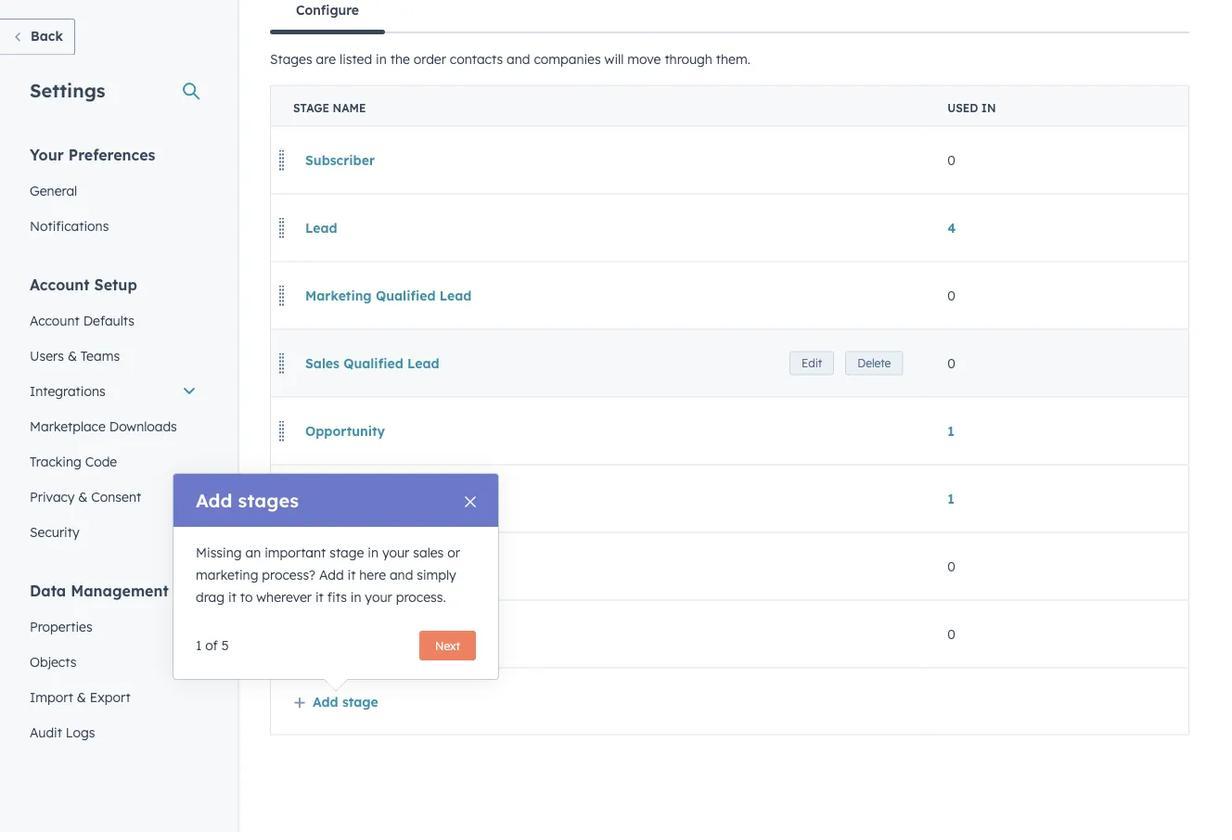 Task type: locate. For each thing, give the bounding box(es) containing it.
4 button
[[948, 220, 956, 236]]

1 vertical spatial qualified
[[344, 355, 403, 372]]

2 vertical spatial &
[[77, 689, 86, 705]]

in right used
[[982, 101, 996, 115]]

data management element
[[19, 580, 208, 750]]

0 horizontal spatial it
[[228, 590, 236, 606]]

privacy & consent link
[[19, 479, 208, 515]]

1 inside the stage customer is currently in position 6. reorder it by using the up and down arrow keys. element
[[948, 491, 955, 507]]

2 vertical spatial add
[[313, 695, 338, 711]]

listed
[[340, 51, 372, 67]]

0 inside stage other is currently in position 8. reorder it by using the up and down arrow keys. element
[[948, 627, 956, 643]]

sales qualified lead button
[[293, 345, 452, 382]]

add
[[196, 490, 232, 513], [319, 567, 344, 584], [313, 695, 338, 711]]

and right here
[[390, 567, 413, 584]]

1 button inside the stage customer is currently in position 6. reorder it by using the up and down arrow keys. element
[[948, 491, 955, 507]]

properties link
[[19, 609, 208, 645]]

1 button
[[948, 423, 955, 440], [948, 491, 955, 507]]

0 vertical spatial account
[[30, 275, 90, 294]]

0 vertical spatial &
[[68, 348, 77, 364]]

companies
[[534, 51, 601, 67]]

general link
[[19, 173, 208, 208]]

1 horizontal spatial it
[[316, 590, 324, 606]]

privacy & consent
[[30, 489, 141, 505]]

your
[[382, 545, 410, 561], [365, 590, 392, 606]]

fits
[[327, 590, 347, 606]]

5 0 from the top
[[948, 627, 956, 643]]

account setup
[[30, 275, 137, 294]]

used in
[[948, 101, 996, 115]]

1 vertical spatial lead
[[440, 288, 472, 304]]

0 vertical spatial qualified
[[376, 288, 436, 304]]

account up users
[[30, 312, 80, 329]]

marketplace
[[30, 418, 106, 434]]

to
[[240, 590, 253, 606]]

it left to at the left bottom of page
[[228, 590, 236, 606]]

and
[[507, 51, 530, 67], [390, 567, 413, 584]]

marketing qualified lead button
[[293, 277, 484, 315]]

import
[[30, 689, 73, 705]]

0 vertical spatial add
[[196, 490, 232, 513]]

2 account from the top
[[30, 312, 80, 329]]

account for account setup
[[30, 275, 90, 294]]

tab panel
[[270, 32, 1190, 751]]

1
[[948, 423, 955, 440], [948, 491, 955, 507], [196, 638, 202, 654]]

your up here
[[382, 545, 410, 561]]

& left "export"
[[77, 689, 86, 705]]

settings
[[30, 78, 105, 102]]

it left here
[[348, 567, 356, 584]]

add stage
[[313, 695, 378, 711]]

account
[[30, 275, 90, 294], [30, 312, 80, 329]]

& inside the data management element
[[77, 689, 86, 705]]

qualified right sales
[[344, 355, 403, 372]]

stage
[[330, 545, 364, 561], [342, 695, 378, 711]]

consent
[[91, 489, 141, 505]]

delete button
[[846, 352, 903, 376]]

1 vertical spatial add
[[319, 567, 344, 584]]

account inside account defaults link
[[30, 312, 80, 329]]

users & teams
[[30, 348, 120, 364]]

name
[[333, 101, 366, 115]]

account for account defaults
[[30, 312, 80, 329]]

& right users
[[68, 348, 77, 364]]

2 1 button from the top
[[948, 491, 955, 507]]

0 inside "stage sales qualified lead is currently in position 4. reorder it by using the up and down arrow keys." element
[[948, 356, 956, 372]]

lead
[[305, 220, 337, 236], [440, 288, 472, 304], [407, 355, 440, 372]]

back link
[[0, 19, 75, 55]]

0 vertical spatial 1 button
[[948, 423, 955, 440]]

1 for customer
[[948, 491, 955, 507]]

drag
[[196, 590, 225, 606]]

used
[[948, 101, 978, 115]]

evangelist button
[[293, 548, 385, 586]]

and right "contacts"
[[507, 51, 530, 67]]

order
[[414, 51, 446, 67]]

audit logs link
[[19, 715, 208, 750]]

preferences
[[68, 145, 155, 164]]

1 0 from the top
[[948, 152, 956, 169]]

1 1 button from the top
[[948, 423, 955, 440]]

0 vertical spatial your
[[382, 545, 410, 561]]

stage sales qualified lead is currently in position 4. reorder it by using the up and down arrow keys. element
[[271, 330, 1189, 398]]

0 horizontal spatial and
[[390, 567, 413, 584]]

data
[[30, 581, 66, 600]]

downloads
[[109, 418, 177, 434]]

2 horizontal spatial it
[[348, 567, 356, 584]]

tracking code link
[[19, 444, 208, 479]]

4 0 from the top
[[948, 559, 956, 575]]

0 inside stage marketing qualified lead is currently in position 3. reorder it by using the up and down arrow keys. element
[[948, 288, 956, 304]]

1 vertical spatial &
[[78, 489, 88, 505]]

0 vertical spatial 1
[[948, 423, 955, 440]]

1 vertical spatial account
[[30, 312, 80, 329]]

1 horizontal spatial and
[[507, 51, 530, 67]]

1 vertical spatial and
[[390, 567, 413, 584]]

here
[[359, 567, 386, 584]]

stage evangelist is currently in position 7. reorder it by using the up and down arrow keys. element
[[271, 533, 1189, 601]]

back
[[31, 28, 63, 44]]

account up account defaults
[[30, 275, 90, 294]]

tracking
[[30, 453, 81, 470]]

your preferences
[[30, 145, 155, 164]]

stage lead is currently in position 2. reorder it by using the up and down arrow keys. element
[[271, 194, 1189, 262]]

configure
[[296, 2, 359, 18]]

your
[[30, 145, 64, 164]]

marketing
[[196, 567, 258, 584]]

0 inside stage subscriber is currently in position 1. reorder it by using the up and down arrow keys. 'element'
[[948, 152, 956, 169]]

it left fits at the bottom
[[316, 590, 324, 606]]

stage subscriber is currently in position 1. reorder it by using the up and down arrow keys. element
[[271, 127, 1189, 194]]

1 vertical spatial 1
[[948, 491, 955, 507]]

wherever
[[256, 590, 312, 606]]

objects
[[30, 654, 76, 670]]

0 vertical spatial stage
[[330, 545, 364, 561]]

in left the
[[376, 51, 387, 67]]

edit
[[802, 357, 822, 371]]

close image
[[465, 497, 476, 508]]

1 account from the top
[[30, 275, 90, 294]]

add for stage
[[313, 695, 338, 711]]

process.
[[396, 590, 446, 606]]

through
[[665, 51, 713, 67]]

next button
[[419, 632, 476, 661]]

2 0 from the top
[[948, 288, 956, 304]]

0 vertical spatial and
[[507, 51, 530, 67]]

users
[[30, 348, 64, 364]]

or
[[447, 545, 460, 561]]

it
[[348, 567, 356, 584], [228, 590, 236, 606], [316, 590, 324, 606]]

1 button inside stage opportunity is currently in position 5. reorder it by using the up and down arrow keys. element
[[948, 423, 955, 440]]

& right privacy
[[78, 489, 88, 505]]

stages
[[270, 51, 312, 67]]

marketplace downloads
[[30, 418, 177, 434]]

management
[[71, 581, 169, 600]]

2 vertical spatial lead
[[407, 355, 440, 372]]

0 inside stage evangelist is currently in position 7. reorder it by using the up and down arrow keys. element
[[948, 559, 956, 575]]

1 vertical spatial 1 button
[[948, 491, 955, 507]]

subscriber button
[[293, 142, 387, 179]]

3 0 from the top
[[948, 356, 956, 372]]

add stages
[[196, 490, 299, 513]]

4
[[948, 220, 956, 236]]

teams
[[81, 348, 120, 364]]

qualified for sales
[[344, 355, 403, 372]]

delete
[[858, 357, 891, 371]]

sales
[[305, 355, 340, 372]]

your down here
[[365, 590, 392, 606]]

1 inside stage opportunity is currently in position 5. reorder it by using the up and down arrow keys. element
[[948, 423, 955, 440]]

account setup element
[[19, 274, 208, 550]]

privacy
[[30, 489, 75, 505]]

qualified right marketing
[[376, 288, 436, 304]]

0
[[948, 152, 956, 169], [948, 288, 956, 304], [948, 356, 956, 372], [948, 559, 956, 575], [948, 627, 956, 643]]

sales qualified lead
[[305, 355, 440, 372]]

in
[[376, 51, 387, 67], [982, 101, 996, 115], [368, 545, 379, 561], [351, 590, 361, 606]]

stage
[[293, 101, 330, 115]]

in up here
[[368, 545, 379, 561]]



Task type: vqa. For each thing, say whether or not it's contained in the screenshot.


Task type: describe. For each thing, give the bounding box(es) containing it.
stage inside missing an important stage in your sales or marketing process? add it here and simply drag it to wherever it fits in your process.
[[330, 545, 364, 561]]

opportunity
[[305, 423, 385, 439]]

contacts
[[450, 51, 503, 67]]

export
[[90, 689, 130, 705]]

import & export
[[30, 689, 130, 705]]

of
[[205, 638, 218, 654]]

0 for subscriber
[[948, 152, 956, 169]]

lead for sales qualified lead
[[407, 355, 440, 372]]

security
[[30, 524, 79, 540]]

objects button
[[19, 645, 208, 680]]

properties
[[30, 619, 92, 635]]

tracking code
[[30, 453, 117, 470]]

in right fits at the bottom
[[351, 590, 361, 606]]

stage name
[[293, 101, 366, 115]]

1 of 5
[[196, 638, 229, 654]]

add for stages
[[196, 490, 232, 513]]

logs
[[66, 724, 95, 741]]

stage customer is currently in position 6. reorder it by using the up and down arrow keys. element
[[271, 465, 1189, 533]]

users & teams link
[[19, 338, 208, 374]]

1 vertical spatial stage
[[342, 695, 378, 711]]

simply
[[417, 567, 456, 584]]

configure link
[[270, 0, 385, 35]]

missing
[[196, 545, 242, 561]]

notifications
[[30, 218, 109, 234]]

integrations
[[30, 383, 106, 399]]

stages
[[238, 490, 299, 513]]

will
[[605, 51, 624, 67]]

add stage button
[[293, 695, 378, 711]]

move
[[628, 51, 661, 67]]

the
[[390, 51, 410, 67]]

audit
[[30, 724, 62, 741]]

& for export
[[77, 689, 86, 705]]

audit logs
[[30, 724, 95, 741]]

1 button for customer
[[948, 491, 955, 507]]

import & export link
[[19, 680, 208, 715]]

2 vertical spatial 1
[[196, 638, 202, 654]]

and inside missing an important stage in your sales or marketing process? add it here and simply drag it to wherever it fits in your process.
[[390, 567, 413, 584]]

subscriber
[[305, 152, 375, 168]]

defaults
[[83, 312, 135, 329]]

stage other is currently in position 8. reorder it by using the up and down arrow keys. element
[[271, 601, 1189, 669]]

account defaults
[[30, 312, 135, 329]]

next
[[435, 639, 460, 653]]

them.
[[716, 51, 751, 67]]

security link
[[19, 515, 208, 550]]

5
[[222, 638, 229, 654]]

an
[[245, 545, 261, 561]]

opportunity button
[[293, 413, 397, 450]]

data management
[[30, 581, 169, 600]]

qualified for marketing
[[376, 288, 436, 304]]

stages are listed in the order contacts and companies will move through them.
[[270, 51, 751, 67]]

lead button
[[293, 210, 349, 247]]

lead for marketing qualified lead
[[440, 288, 472, 304]]

0 for evangelist
[[948, 559, 956, 575]]

0 for marketing qualified lead
[[948, 288, 956, 304]]

1 vertical spatial your
[[365, 590, 392, 606]]

customer
[[305, 491, 368, 507]]

1 button for opportunity
[[948, 423, 955, 440]]

important
[[265, 545, 326, 561]]

& for consent
[[78, 489, 88, 505]]

marketplace downloads link
[[19, 409, 208, 444]]

your preferences element
[[19, 144, 208, 244]]

tab panel containing stages are listed in the order contacts and companies will move through them.
[[270, 32, 1190, 751]]

evangelist
[[305, 559, 373, 575]]

sales
[[413, 545, 444, 561]]

customer button
[[293, 481, 380, 518]]

stage opportunity is currently in position 5. reorder it by using the up and down arrow keys. element
[[271, 398, 1189, 465]]

are
[[316, 51, 336, 67]]

code
[[85, 453, 117, 470]]

stage marketing qualified lead is currently in position 3. reorder it by using the up and down arrow keys. element
[[271, 262, 1189, 330]]

add inside missing an important stage in your sales or marketing process? add it here and simply drag it to wherever it fits in your process.
[[319, 567, 344, 584]]

1 for opportunity
[[948, 423, 955, 440]]

notifications link
[[19, 208, 208, 244]]

marketing qualified lead
[[305, 288, 472, 304]]

setup
[[94, 275, 137, 294]]

process?
[[262, 567, 316, 584]]

integrations button
[[19, 374, 208, 409]]

marketing
[[305, 288, 372, 304]]

& for teams
[[68, 348, 77, 364]]

account defaults link
[[19, 303, 208, 338]]

general
[[30, 182, 77, 199]]

0 vertical spatial lead
[[305, 220, 337, 236]]



